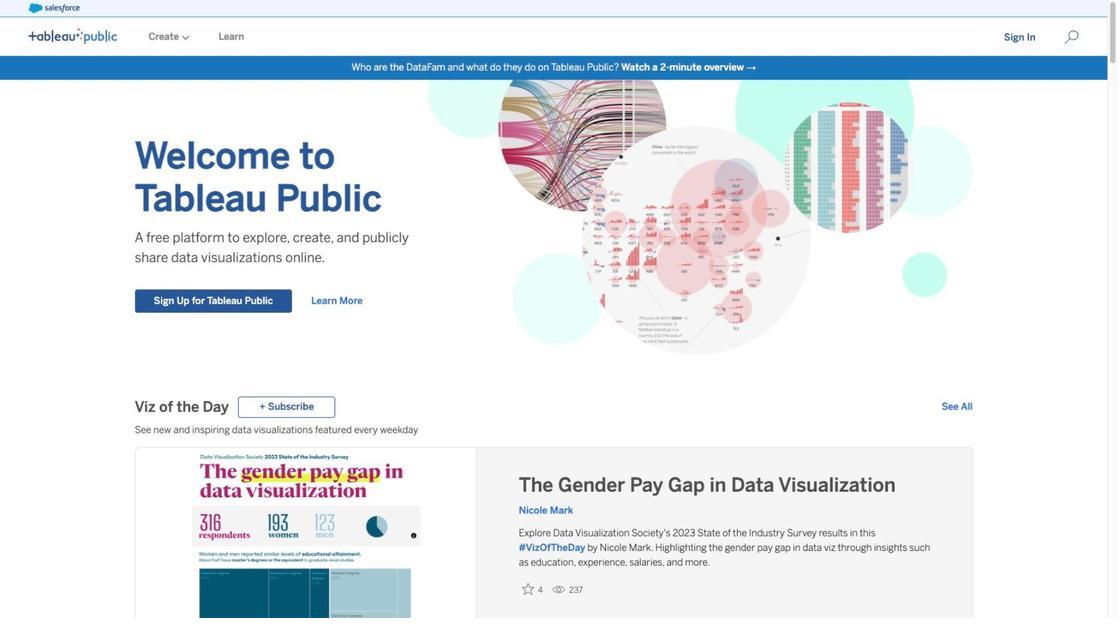Task type: describe. For each thing, give the bounding box(es) containing it.
salesforce logo image
[[29, 4, 80, 13]]

logo image
[[29, 28, 117, 44]]

create image
[[179, 35, 190, 40]]

tableau public viz of the day image
[[135, 448, 477, 618]]

go to search image
[[1051, 30, 1094, 44]]

add favorite image
[[523, 583, 535, 595]]

Add Favorite button
[[519, 580, 548, 599]]



Task type: locate. For each thing, give the bounding box(es) containing it.
see all viz of the day element
[[942, 400, 974, 415]]

viz of the day heading
[[135, 398, 229, 417]]

see new and inspiring data visualizations featured every weekday element
[[135, 423, 974, 438]]



